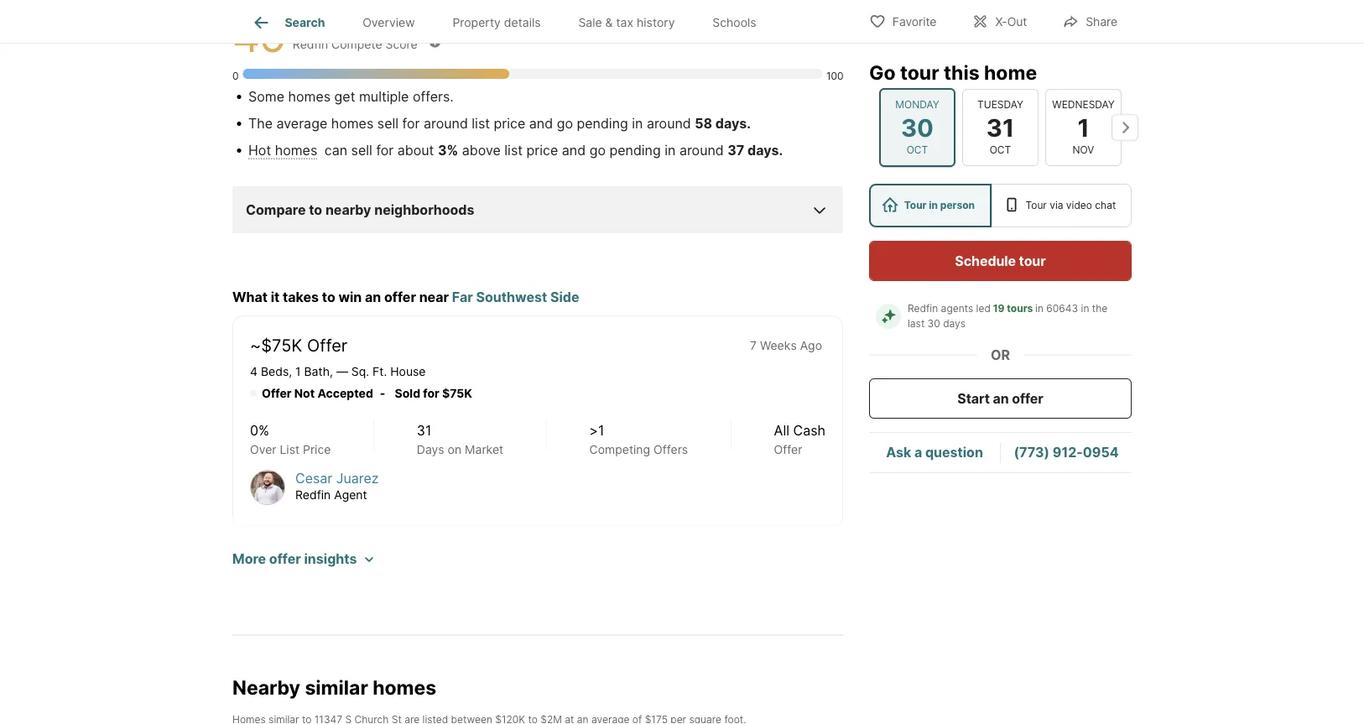 Task type: vqa. For each thing, say whether or not it's contained in the screenshot.
the right 2023
no



Task type: describe. For each thing, give the bounding box(es) containing it.
similar
[[305, 676, 368, 700]]

schools
[[713, 15, 757, 30]]

0 horizontal spatial list
[[472, 115, 490, 131]]

tuesday
[[978, 98, 1024, 111]]

offers.
[[413, 88, 454, 105]]

over
[[250, 442, 277, 457]]

this
[[944, 60, 980, 84]]

weeks
[[760, 338, 797, 353]]

in left 58
[[632, 115, 643, 131]]

house
[[390, 364, 426, 379]]

in inside option
[[929, 199, 938, 211]]

around left 58
[[647, 115, 691, 131]]

agents
[[941, 303, 974, 315]]

compare to nearby neighborhoods
[[246, 202, 475, 218]]

31 inside tuesday 31 oct
[[987, 113, 1015, 142]]

19
[[993, 303, 1005, 315]]

accepted
[[318, 386, 373, 400]]

monday 30 oct
[[896, 98, 940, 156]]

offer for offer
[[774, 442, 803, 457]]

offers
[[654, 442, 688, 457]]

compete
[[332, 37, 382, 52]]

(773) 912-0954 link
[[1014, 444, 1119, 461]]

near
[[419, 289, 449, 305]]

ask a question link
[[886, 444, 983, 461]]

out
[[1008, 15, 1027, 29]]

start an offer
[[958, 390, 1044, 407]]

via
[[1050, 199, 1064, 211]]

tour for tour in person
[[904, 199, 927, 211]]

1 , from the left
[[289, 364, 292, 379]]

sell for can
[[351, 142, 373, 158]]

0 vertical spatial an
[[365, 289, 381, 305]]

schedule tour
[[955, 253, 1046, 269]]

competitive
[[382, 17, 477, 37]]

60643
[[1047, 303, 1079, 315]]

led
[[976, 303, 991, 315]]

offer inside 'more offer insights' dropdown button
[[269, 551, 301, 567]]

sold for $75k
[[395, 386, 472, 400]]

all
[[774, 422, 790, 439]]

more offer insights button
[[232, 549, 374, 570]]

bath
[[304, 364, 330, 379]]

the
[[248, 115, 273, 131]]

monday
[[896, 98, 940, 111]]

~ $75k offer
[[250, 335, 348, 356]]

3%
[[438, 142, 458, 158]]

sold
[[395, 386, 420, 400]]

0 vertical spatial pending
[[577, 115, 628, 131]]

redfin for redfin agents led 19 tours in 60643
[[908, 303, 938, 315]]

tuesday 31 oct
[[978, 98, 1024, 156]]

0 horizontal spatial price
[[494, 115, 526, 131]]

the
[[1092, 303, 1108, 315]]

nearby
[[326, 202, 371, 218]]

sale
[[579, 15, 602, 30]]

>1
[[590, 422, 605, 439]]

what
[[232, 289, 268, 305]]

tour for schedule
[[1019, 253, 1046, 269]]

1 horizontal spatial list
[[505, 142, 523, 158]]

some
[[248, 88, 284, 105]]

around up 3%
[[424, 115, 468, 131]]

agent
[[334, 488, 367, 502]]

30 inside monday 30 oct
[[901, 113, 934, 142]]

hot homes link
[[248, 142, 317, 158]]

cesar juarez redfin agent
[[295, 470, 379, 502]]

average
[[277, 115, 327, 131]]

1 vertical spatial go
[[590, 142, 606, 158]]

-
[[380, 386, 385, 400]]

2 , from the left
[[330, 364, 333, 379]]

schedule
[[955, 253, 1016, 269]]

over list price
[[250, 442, 331, 457]]

insights
[[304, 551, 357, 567]]

overview tab
[[344, 3, 434, 43]]

1 vertical spatial price
[[527, 142, 558, 158]]

last
[[908, 318, 925, 330]]

nearby
[[232, 676, 300, 700]]

7 weeks ago
[[750, 338, 822, 353]]

1 inside wednesday 1 nov
[[1078, 113, 1090, 142]]

for for about
[[376, 142, 394, 158]]

juarez
[[336, 470, 379, 486]]

multiple
[[359, 88, 409, 105]]

cesar juarez image
[[250, 470, 285, 505]]

tour in person
[[904, 199, 975, 211]]

1 vertical spatial days.
[[748, 142, 783, 158]]

&
[[606, 15, 613, 30]]

100
[[827, 70, 844, 82]]

or
[[991, 347, 1010, 363]]

0%
[[250, 422, 269, 439]]

x-out
[[996, 15, 1027, 29]]

in the last 30 days
[[908, 303, 1111, 330]]

in right tours
[[1036, 303, 1044, 315]]

redfin inside cesar juarez redfin agent
[[295, 488, 331, 502]]

what it takes to win an offer near far southwest side
[[232, 289, 579, 305]]

property details tab
[[434, 3, 560, 43]]

1 vertical spatial 31
[[417, 422, 432, 439]]

(773) 912-0954
[[1014, 444, 1119, 461]]

1 vertical spatial to
[[322, 289, 335, 305]]

get
[[334, 88, 355, 105]]

somewhat competitive
[[293, 17, 477, 37]]

far
[[452, 289, 473, 305]]

overview
[[363, 15, 415, 30]]

beds
[[261, 364, 289, 379]]

™
[[418, 37, 425, 52]]

nov
[[1073, 144, 1095, 156]]



Task type: locate. For each thing, give the bounding box(es) containing it.
redfin compete score ™
[[293, 37, 425, 52]]

sell right can in the left of the page
[[351, 142, 373, 158]]

offer
[[307, 335, 348, 356], [262, 386, 292, 400], [774, 442, 803, 457]]

0 horizontal spatial tour
[[904, 199, 927, 211]]

1 vertical spatial an
[[993, 390, 1009, 407]]

list box containing tour in person
[[869, 184, 1132, 227]]

sell down multiple
[[377, 115, 399, 131]]

favorite button
[[855, 4, 951, 38]]

0 vertical spatial offer
[[384, 289, 416, 305]]

0 vertical spatial tour
[[900, 60, 940, 84]]

tour up the monday
[[900, 60, 940, 84]]

person
[[941, 199, 975, 211]]

cash
[[793, 422, 826, 439]]

0 horizontal spatial go
[[557, 115, 573, 131]]

1 vertical spatial sell
[[351, 142, 373, 158]]

0 vertical spatial go
[[557, 115, 573, 131]]

go tour this home
[[869, 60, 1037, 84]]

price
[[303, 442, 331, 457]]

1 vertical spatial and
[[562, 142, 586, 158]]

somewhat
[[293, 17, 377, 37]]

far southwest side link
[[452, 289, 579, 305]]

cesar
[[295, 470, 333, 486]]

0 horizontal spatial for
[[376, 142, 394, 158]]

0 vertical spatial days.
[[716, 115, 751, 131]]

~
[[250, 335, 261, 356]]

sell
[[377, 115, 399, 131], [351, 142, 373, 158]]

list up above
[[472, 115, 490, 131]]

sell for homes
[[377, 115, 399, 131]]

go
[[869, 60, 896, 84]]

x-
[[996, 15, 1008, 29]]

1 horizontal spatial for
[[402, 115, 420, 131]]

2 vertical spatial for
[[423, 386, 440, 400]]

1 vertical spatial list
[[505, 142, 523, 158]]

redfin for redfin compete score ™
[[293, 37, 328, 52]]

2 oct from the left
[[990, 144, 1011, 156]]

1 left bath
[[295, 364, 301, 379]]

wednesday
[[1053, 98, 1115, 111]]

hot
[[248, 142, 271, 158]]

for up about
[[402, 115, 420, 131]]

None button
[[879, 88, 956, 167], [963, 89, 1039, 166], [1046, 89, 1122, 166], [879, 88, 956, 167], [963, 89, 1039, 166], [1046, 89, 1122, 166]]

1 vertical spatial 1
[[295, 364, 301, 379]]

tour via video chat option
[[992, 184, 1132, 227]]

oct down the monday
[[907, 144, 928, 156]]

homes right similar
[[373, 676, 437, 700]]

0 horizontal spatial offer
[[269, 551, 301, 567]]

2 horizontal spatial for
[[423, 386, 440, 400]]

about
[[398, 142, 434, 158]]

31
[[987, 113, 1015, 142], [417, 422, 432, 439]]

not
[[294, 386, 315, 400]]

schools tab
[[694, 3, 775, 43]]

sale & tax history
[[579, 15, 675, 30]]

tour in person option
[[869, 184, 992, 227]]

start
[[958, 390, 990, 407]]

1 horizontal spatial $75k
[[442, 386, 472, 400]]

1
[[1078, 113, 1090, 142], [295, 364, 301, 379]]

price up "hot homes can sell for about 3% above list price and go pending in around 37 days."
[[494, 115, 526, 131]]

side
[[550, 289, 579, 305]]

tour
[[904, 199, 927, 211], [1026, 199, 1047, 211]]

1 vertical spatial offer
[[262, 386, 292, 400]]

58
[[695, 115, 713, 131]]

days on market
[[417, 442, 504, 457]]

0 vertical spatial offer
[[307, 335, 348, 356]]

1 horizontal spatial price
[[527, 142, 558, 158]]

oct down tuesday
[[990, 144, 1011, 156]]

0 horizontal spatial ,
[[289, 364, 292, 379]]

7
[[750, 338, 757, 353]]

0 vertical spatial 30
[[901, 113, 934, 142]]

1 up nov
[[1078, 113, 1090, 142]]

days. up 37
[[716, 115, 751, 131]]

1 horizontal spatial oct
[[990, 144, 1011, 156]]

wednesday 1 nov
[[1053, 98, 1115, 156]]

1 horizontal spatial offer
[[384, 289, 416, 305]]

$75k
[[261, 335, 302, 356], [442, 386, 472, 400]]

search link
[[251, 13, 325, 33]]

property details
[[453, 15, 541, 30]]

tours
[[1007, 303, 1033, 315]]

offer
[[384, 289, 416, 305], [1012, 390, 1044, 407], [269, 551, 301, 567]]

0 vertical spatial $75k
[[261, 335, 302, 356]]

redfin up last
[[908, 303, 938, 315]]

1 tour from the left
[[904, 199, 927, 211]]

sale & tax history tab
[[560, 3, 694, 43]]

next image
[[1112, 114, 1139, 141]]

a
[[915, 444, 922, 461]]

offer down beds
[[262, 386, 292, 400]]

tour via video chat
[[1026, 199, 1116, 211]]

2 vertical spatial offer
[[269, 551, 301, 567]]

1 vertical spatial offer
[[1012, 390, 1044, 407]]

30
[[901, 113, 934, 142], [928, 318, 941, 330]]

around down 58
[[680, 142, 724, 158]]

tour right schedule
[[1019, 253, 1046, 269]]

—
[[336, 364, 348, 379]]

to left the win
[[322, 289, 335, 305]]

tab list
[[232, 0, 789, 43]]

details
[[504, 15, 541, 30]]

2 vertical spatial redfin
[[295, 488, 331, 502]]

to inside compare to nearby neighborhoods 'dropdown button'
[[309, 202, 322, 218]]

0 vertical spatial redfin
[[293, 37, 328, 52]]

1 horizontal spatial 31
[[987, 113, 1015, 142]]

property
[[453, 15, 501, 30]]

tour left via
[[1026, 199, 1047, 211]]

an right the win
[[365, 289, 381, 305]]

0954
[[1083, 444, 1119, 461]]

price down the average homes sell for around list price and go pending in around 58 days.
[[527, 142, 558, 158]]

(773)
[[1014, 444, 1050, 461]]

tab list containing search
[[232, 0, 789, 43]]

oct for 31
[[990, 144, 1011, 156]]

days.
[[716, 115, 751, 131], [748, 142, 783, 158]]

30 inside in the last 30 days
[[928, 318, 941, 330]]

oct for 30
[[907, 144, 928, 156]]

an inside button
[[993, 390, 1009, 407]]

0 vertical spatial and
[[529, 115, 553, 131]]

2 horizontal spatial offer
[[774, 442, 803, 457]]

offer not accepted -
[[262, 386, 385, 400]]

0 vertical spatial 1
[[1078, 113, 1090, 142]]

tour for tour via video chat
[[1026, 199, 1047, 211]]

home
[[984, 60, 1037, 84]]

for for around
[[402, 115, 420, 131]]

sq.
[[351, 364, 369, 379]]

offer up bath
[[307, 335, 348, 356]]

offer right start
[[1012, 390, 1044, 407]]

southwest
[[476, 289, 547, 305]]

video
[[1067, 199, 1093, 211]]

compare
[[246, 202, 306, 218]]

win
[[339, 289, 362, 305]]

0 horizontal spatial 1
[[295, 364, 301, 379]]

912-
[[1053, 444, 1083, 461]]

pending
[[577, 115, 628, 131], [610, 142, 661, 158]]

1 horizontal spatial ,
[[330, 364, 333, 379]]

tour left person
[[904, 199, 927, 211]]

and up compare to nearby neighborhoods 'dropdown button'
[[562, 142, 586, 158]]

days. right 37
[[748, 142, 783, 158]]

0 vertical spatial list
[[472, 115, 490, 131]]

2 tour from the left
[[1026, 199, 1047, 211]]

0 vertical spatial sell
[[377, 115, 399, 131]]

0 vertical spatial price
[[494, 115, 526, 131]]

offer for offer not accepted -
[[262, 386, 292, 400]]

the average homes sell for around list price and go pending in around 58 days.
[[248, 115, 751, 131]]

tour for go
[[900, 60, 940, 84]]

it
[[271, 289, 280, 305]]

market
[[465, 442, 504, 457]]

0 vertical spatial for
[[402, 115, 420, 131]]

hot homes can sell for about 3% above list price and go pending in around 37 days.
[[248, 142, 783, 158]]

$75k right sold
[[442, 386, 472, 400]]

0 vertical spatial 31
[[987, 113, 1015, 142]]

oct inside monday 30 oct
[[907, 144, 928, 156]]

and up "hot homes can sell for about 3% above list price and go pending in around 37 days."
[[529, 115, 553, 131]]

1 vertical spatial redfin
[[908, 303, 938, 315]]

for left about
[[376, 142, 394, 158]]

1 horizontal spatial tour
[[1019, 253, 1046, 269]]

0 horizontal spatial offer
[[262, 386, 292, 400]]

redfin
[[293, 37, 328, 52], [908, 303, 938, 315], [295, 488, 331, 502]]

offer down all
[[774, 442, 803, 457]]

30 down the monday
[[901, 113, 934, 142]]

1 vertical spatial pending
[[610, 142, 661, 158]]

question
[[926, 444, 983, 461]]

1 horizontal spatial and
[[562, 142, 586, 158]]

1 horizontal spatial tour
[[1026, 199, 1047, 211]]

score
[[386, 37, 418, 52]]

1 vertical spatial for
[[376, 142, 394, 158]]

1 horizontal spatial go
[[590, 142, 606, 158]]

offer inside start an offer button
[[1012, 390, 1044, 407]]

ask
[[886, 444, 912, 461]]

to
[[309, 202, 322, 218], [322, 289, 335, 305]]

go
[[557, 115, 573, 131], [590, 142, 606, 158]]

list
[[472, 115, 490, 131], [505, 142, 523, 158]]

0 horizontal spatial $75k
[[261, 335, 302, 356]]

all cash
[[774, 422, 826, 439]]

$75k up beds
[[261, 335, 302, 356]]

redfin down "cesar"
[[295, 488, 331, 502]]

31 down tuesday
[[987, 113, 1015, 142]]

0 horizontal spatial and
[[529, 115, 553, 131]]

list down the average homes sell for around list price and go pending in around 58 days.
[[505, 142, 523, 158]]

1 horizontal spatial offer
[[307, 335, 348, 356]]

oct inside tuesday 31 oct
[[990, 144, 1011, 156]]

30 right last
[[928, 318, 941, 330]]

offer left near
[[384, 289, 416, 305]]

0 horizontal spatial tour
[[900, 60, 940, 84]]

1 vertical spatial $75k
[[442, 386, 472, 400]]

homes down some homes get multiple offers.
[[331, 115, 374, 131]]

tour inside button
[[1019, 253, 1046, 269]]

to left nearby
[[309, 202, 322, 218]]

1 vertical spatial tour
[[1019, 253, 1046, 269]]

ago
[[800, 338, 822, 353]]

, left —
[[330, 364, 333, 379]]

homes down average
[[275, 142, 317, 158]]

more offer insights
[[232, 551, 357, 567]]

0 horizontal spatial 31
[[417, 422, 432, 439]]

31 up days
[[417, 422, 432, 439]]

1 oct from the left
[[907, 144, 928, 156]]

share
[[1086, 15, 1118, 29]]

offer right more
[[269, 551, 301, 567]]

tax
[[616, 15, 634, 30]]

, left bath
[[289, 364, 292, 379]]

2 horizontal spatial offer
[[1012, 390, 1044, 407]]

cesar juarez button
[[295, 470, 379, 486]]

homes up average
[[288, 88, 331, 105]]

0 vertical spatial to
[[309, 202, 322, 218]]

nearby similar homes
[[232, 676, 437, 700]]

list box
[[869, 184, 1132, 227]]

in left the
[[1081, 303, 1090, 315]]

4
[[250, 364, 258, 379]]

1 horizontal spatial an
[[993, 390, 1009, 407]]

above
[[462, 142, 501, 158]]

for right sold
[[423, 386, 440, 400]]

in left 37
[[665, 142, 676, 158]]

an right start
[[993, 390, 1009, 407]]

redfin down search at the left top of page
[[293, 37, 328, 52]]

in left person
[[929, 199, 938, 211]]

on
[[448, 442, 462, 457]]

1 horizontal spatial 1
[[1078, 113, 1090, 142]]

1 horizontal spatial sell
[[377, 115, 399, 131]]

0 horizontal spatial an
[[365, 289, 381, 305]]

chat
[[1095, 199, 1116, 211]]

1 vertical spatial 30
[[928, 318, 941, 330]]

list
[[280, 442, 300, 457]]

2 vertical spatial offer
[[774, 442, 803, 457]]

in inside in the last 30 days
[[1081, 303, 1090, 315]]

0 horizontal spatial oct
[[907, 144, 928, 156]]

0 horizontal spatial sell
[[351, 142, 373, 158]]



